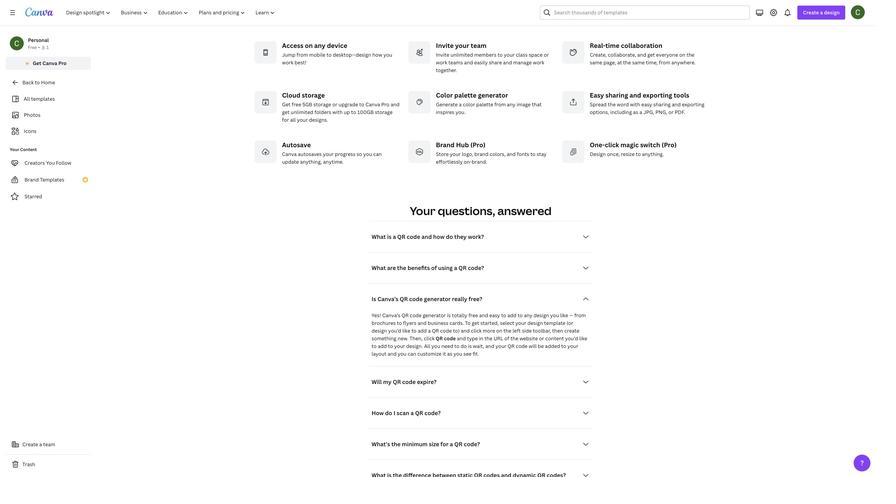 Task type: vqa. For each thing, say whether or not it's contained in the screenshot.
Easily
yes



Task type: locate. For each thing, give the bounding box(es) containing it.
0 horizontal spatial unlimited
[[291, 109, 314, 116]]

space
[[529, 51, 543, 58]]

design. down teammates'
[[670, 1, 687, 8]]

png,
[[656, 109, 668, 116]]

to up left
[[518, 312, 523, 319]]

0 horizontal spatial all
[[24, 96, 30, 102]]

get down the •
[[33, 60, 41, 67]]

easy for generator
[[490, 312, 501, 319]]

content
[[546, 335, 564, 342]]

you left invite your team image
[[384, 51, 393, 58]]

2 horizontal spatial canva
[[366, 101, 380, 108]]

0 vertical spatial canva's
[[378, 295, 399, 303]]

brand inside the brand hub (pro) store your logo, brand colors, and fonts to stay effortlessly on-brand.
[[436, 141, 455, 149]]

yes!
[[372, 312, 381, 319]]

code
[[407, 233, 421, 241], [410, 295, 423, 303], [410, 312, 422, 319], [441, 328, 452, 334], [444, 335, 456, 342], [516, 343, 528, 350], [403, 378, 416, 386]]

qr inside dropdown button
[[400, 295, 408, 303]]

create inside 'dropdown button'
[[804, 9, 820, 16]]

1 horizontal spatial team
[[471, 41, 487, 50]]

a inside color palette generator generate a color palette from any image that inspires you.
[[459, 101, 462, 108]]

christina overa image
[[852, 5, 866, 19]]

0 vertical spatial with
[[607, 0, 617, 0]]

your inside yes! canva's qr code generator is totally free and easy to add to any design you like — from brochures to flyers and business cards. to get started, select your design template (or design you'd like to add a qr code to) and click more on the left side toolbar, then create something new. then, click
[[516, 320, 527, 327]]

0 vertical spatial easy
[[642, 101, 653, 108]]

1 horizontal spatial for
[[441, 441, 449, 448]]

the down the select
[[504, 328, 512, 334]]

0 horizontal spatial with
[[333, 109, 343, 116]]

invite your team image
[[408, 41, 431, 64]]

for right size
[[441, 441, 449, 448]]

access on any device image
[[254, 41, 277, 64]]

to
[[327, 51, 332, 58], [498, 51, 503, 58], [35, 79, 40, 86], [360, 101, 365, 108], [351, 109, 356, 116], [531, 151, 536, 158], [636, 151, 641, 158], [502, 312, 507, 319], [518, 312, 523, 319], [397, 320, 402, 327], [412, 328, 417, 334], [372, 343, 377, 350], [388, 343, 393, 350], [455, 343, 460, 350], [562, 343, 567, 350]]

2 vertical spatial canva
[[282, 151, 297, 158]]

create inside button
[[22, 441, 38, 448]]

team up trash link in the left of the page
[[43, 441, 55, 448]]

1 same from the left
[[590, 59, 603, 66]]

follow
[[56, 160, 71, 166]]

get inside cloud storage get free 5gb storage or upgrade to canva pro and get unlimited folders with up to 100gb storage for all your designs.
[[282, 101, 291, 108]]

work inside access on any device jump from mobile to desktop—design how you work best!
[[282, 59, 294, 66]]

0 horizontal spatial get
[[33, 60, 41, 67]]

get inside yes! canva's qr code generator is totally free and easy to add to any design you like — from brochures to flyers and business cards. to get started, select your design template (or design you'd like to add a qr code to) and click more on the left side toolbar, then create something new. then, click
[[472, 320, 480, 327]]

home
[[41, 79, 55, 86]]

add up then,
[[418, 328, 427, 334]]

you
[[46, 160, 55, 166]]

brand up starred
[[25, 176, 39, 183]]

1 horizontal spatial do
[[446, 233, 453, 241]]

to
[[465, 320, 471, 327]]

0 vertical spatial for
[[282, 117, 289, 123]]

code inside dropdown button
[[410, 295, 423, 303]]

to up then,
[[412, 328, 417, 334]]

what are the benefits of using a qr code? button
[[369, 261, 593, 275]]

0 horizontal spatial free
[[292, 101, 301, 108]]

add down the something in the left bottom of the page
[[378, 343, 387, 350]]

cloud
[[282, 91, 301, 99]]

1 horizontal spatial like
[[561, 312, 569, 319]]

real-
[[590, 41, 606, 50]]

1 vertical spatial get
[[282, 109, 290, 116]]

any inside yes! canva's qr code generator is totally free and easy to add to any design you like — from brochures to flyers and business cards. to get started, select your design template (or design you'd like to add a qr code to) and click more on the left side toolbar, then create something new. then, click
[[524, 312, 533, 319]]

0 horizontal spatial can
[[374, 151, 382, 158]]

to left flyers
[[397, 320, 402, 327]]

then
[[553, 328, 564, 334]]

do left they on the right of the page
[[446, 233, 453, 241]]

1 vertical spatial what
[[372, 264, 386, 272]]

you right so
[[364, 151, 372, 158]]

canva inside autosave canva autosaves your progress so you can update anything, anytime.
[[282, 151, 297, 158]]

0 horizontal spatial (pro)
[[471, 141, 486, 149]]

click inside one-click magic switch (pro) design once, resize to anything.
[[605, 141, 620, 149]]

revise
[[590, 0, 606, 0]]

on right directly
[[651, 1, 657, 8]]

to inside the brand hub (pro) store your logo, brand colors, and fonts to stay effortlessly on-brand.
[[531, 151, 536, 158]]

5gb
[[303, 101, 313, 108]]

easy inside yes! canva's qr code generator is totally free and easy to add to any design you like — from brochures to flyers and business cards. to get started, select your design template (or design you'd like to add a qr code to) and click more on the left side toolbar, then create something new. then, click
[[490, 312, 501, 319]]

code inside "and type in the url of the website or content you'd like to add to your design. all you need to do is wait, and your qr code will be added to your layout and you can customize it as you see fit."
[[516, 343, 528, 350]]

design. inside "and type in the url of the website or content you'd like to add to your design. all you need to do is wait, and your qr code will be added to your layout and you can customize it as you see fit."
[[407, 343, 423, 350]]

color palette generator image
[[408, 91, 431, 113]]

a inside easy sharing and exporting tools spread the word with easy sharing and exporting options, including as a jpg, png, or pdf.
[[640, 109, 643, 116]]

design inside 'dropdown button'
[[825, 9, 841, 16]]

add inside "and type in the url of the website or content you'd like to add to your design. all you need to do is wait, and your qr code will be added to your layout and you can customize it as you see fit."
[[378, 343, 387, 350]]

can right so
[[374, 151, 382, 158]]

get down cloud
[[282, 101, 291, 108]]

from inside color palette generator generate a color palette from any image that inspires you.
[[495, 101, 506, 108]]

0 horizontal spatial pro
[[58, 60, 67, 67]]

your inside autosave canva autosaves your progress so you can update anything, anytime.
[[323, 151, 334, 158]]

code? down the how do i scan a qr code? dropdown button
[[464, 441, 480, 448]]

you inside access on any device jump from mobile to desktop—design how you work best!
[[384, 51, 393, 58]]

team inside invite your team invite unlimited members to your class space or work teams and easily share and manage work together.
[[471, 41, 487, 50]]

canva inside cloud storage get free 5gb storage or upgrade to canva pro and get unlimited folders with up to 100gb storage for all your designs.
[[366, 101, 380, 108]]

1 horizontal spatial of
[[505, 335, 510, 342]]

customize
[[418, 351, 442, 357]]

0 vertical spatial you'd
[[389, 328, 402, 334]]

added
[[546, 343, 561, 350]]

1 vertical spatial palette
[[477, 101, 494, 108]]

sharing up png,
[[654, 101, 671, 108]]

you'd
[[389, 328, 402, 334], [566, 335, 579, 342]]

1 horizontal spatial design.
[[670, 1, 687, 8]]

of inside dropdown button
[[432, 264, 437, 272]]

free down cloud
[[292, 101, 301, 108]]

team for your
[[471, 41, 487, 50]]

1 vertical spatial as
[[448, 351, 453, 357]]

store
[[436, 151, 449, 158]]

1 vertical spatial easy
[[490, 312, 501, 319]]

same left time, at the top right of the page
[[633, 59, 645, 66]]

pro left color palette generator image
[[382, 101, 390, 108]]

0 horizontal spatial as
[[448, 351, 453, 357]]

1 horizontal spatial add
[[418, 328, 427, 334]]

best!
[[295, 59, 307, 66]]

or inside "and type in the url of the website or content you'd like to add to your design. all you need to do is wait, and your qr code will be added to your layout and you can customize it as you see fit."
[[540, 335, 545, 342]]

in
[[479, 335, 484, 342]]

1 horizontal spatial get
[[472, 320, 480, 327]]

creators
[[25, 160, 45, 166]]

0 vertical spatial pro
[[58, 60, 67, 67]]

palette right the "color"
[[477, 101, 494, 108]]

add up the select
[[508, 312, 517, 319]]

easy
[[590, 91, 605, 99]]

from down everyone
[[660, 59, 671, 66]]

1 horizontal spatial sharing
[[654, 101, 671, 108]]

1 horizontal spatial pro
[[382, 101, 390, 108]]

what's
[[372, 441, 390, 448]]

0 vertical spatial create
[[804, 9, 820, 16]]

1 horizontal spatial same
[[633, 59, 645, 66]]

1 horizontal spatial you'd
[[566, 335, 579, 342]]

0 horizontal spatial how
[[373, 51, 383, 58]]

2 horizontal spatial with
[[631, 101, 641, 108]]

can down then,
[[408, 351, 417, 357]]

0 vertical spatial is
[[387, 233, 392, 241]]

easy up started,
[[490, 312, 501, 319]]

all
[[290, 117, 296, 123]]

0 vertical spatial exporting
[[643, 91, 673, 99]]

to inside access on any device jump from mobile to desktop—design how you work best!
[[327, 51, 332, 58]]

your left content
[[10, 147, 19, 153]]

0 horizontal spatial work
[[282, 59, 294, 66]]

what for what are the benefits of using a qr code?
[[372, 264, 386, 272]]

personal
[[28, 37, 49, 43]]

0 vertical spatial any
[[315, 41, 326, 50]]

from inside access on any device jump from mobile to desktop—design how you work best!
[[297, 51, 308, 58]]

team inside button
[[43, 441, 55, 448]]

do left i
[[386, 410, 393, 417]]

see
[[464, 351, 472, 357]]

how
[[373, 51, 383, 58], [434, 233, 445, 241]]

from left image
[[495, 101, 506, 108]]

the
[[687, 51, 695, 58], [624, 59, 632, 66], [608, 101, 616, 108], [398, 264, 407, 272], [504, 328, 512, 334], [485, 335, 493, 342], [511, 335, 519, 342], [392, 441, 401, 448]]

work up together.
[[436, 59, 448, 66]]

team up members
[[471, 41, 487, 50]]

1 vertical spatial get
[[33, 60, 41, 67]]

generator up business
[[423, 312, 446, 319]]

0 vertical spatial brand
[[436, 141, 455, 149]]

None search field
[[541, 6, 751, 20]]

0 horizontal spatial like
[[403, 328, 411, 334]]

work down jump
[[282, 59, 294, 66]]

color
[[463, 101, 476, 108]]

create a design button
[[798, 6, 846, 20]]

design
[[590, 151, 606, 158]]

any up side
[[524, 312, 533, 319]]

to right need
[[455, 343, 460, 350]]

1 horizontal spatial can
[[408, 351, 417, 357]]

1 horizontal spatial exporting
[[683, 101, 705, 108]]

2 horizontal spatial get
[[632, 0, 640, 0]]

or down the toolbar,
[[540, 335, 545, 342]]

easy up jpg,
[[642, 101, 653, 108]]

work for invite
[[436, 59, 448, 66]]

canva's inside yes! canva's qr code generator is totally free and easy to add to any design you like — from brochures to flyers and business cards. to get started, select your design template (or design you'd like to add a qr code to) and click more on the left side toolbar, then create something new. then, click
[[383, 312, 401, 319]]

get up time, at the top right of the page
[[648, 51, 656, 58]]

with left "up"
[[333, 109, 343, 116]]

easily
[[475, 59, 488, 66]]

generator inside color palette generator generate a color palette from any image that inspires you.
[[478, 91, 509, 99]]

resize
[[622, 151, 635, 158]]

like down create
[[580, 335, 588, 342]]

with inside easy sharing and exporting tools spread the word with easy sharing and exporting options, including as a jpg, png, or pdf.
[[631, 101, 641, 108]]

it
[[443, 351, 446, 357]]

generator left really
[[424, 295, 451, 303]]

create for create a team
[[22, 441, 38, 448]]

easy inside easy sharing and exporting tools spread the word with easy sharing and exporting options, including as a jpg, png, or pdf.
[[642, 101, 653, 108]]

brand up store
[[436, 141, 455, 149]]

canva down 1
[[42, 60, 57, 67]]

switch
[[641, 141, 661, 149]]

to right resize
[[636, 151, 641, 158]]

all inside "and type in the url of the website or content you'd like to add to your design. all you need to do is wait, and your qr code will be added to your layout and you can customize it as you see fit."
[[425, 343, 431, 350]]

1 horizontal spatial free
[[469, 312, 478, 319]]

2 horizontal spatial work
[[533, 59, 545, 66]]

you'd up new.
[[389, 328, 402, 334]]

0 horizontal spatial do
[[386, 410, 393, 417]]

canva's right is
[[378, 295, 399, 303]]

2 horizontal spatial do
[[461, 343, 467, 350]]

0 horizontal spatial team
[[43, 441, 55, 448]]

unlimited inside invite your team invite unlimited members to your class space or work teams and easily share and manage work together.
[[451, 51, 473, 58]]

canva inside button
[[42, 60, 57, 67]]

2 horizontal spatial any
[[524, 312, 533, 319]]

is up are in the left bottom of the page
[[387, 233, 392, 241]]

free •
[[28, 44, 40, 50]]

2 horizontal spatial is
[[468, 343, 472, 350]]

1 horizontal spatial get
[[282, 101, 291, 108]]

0 horizontal spatial your
[[10, 147, 19, 153]]

generator
[[478, 91, 509, 99], [424, 295, 451, 303], [423, 312, 446, 319]]

and up the including at the right of page
[[630, 91, 642, 99]]

a inside button
[[39, 441, 42, 448]]

easy sharing and exporting tools image
[[562, 91, 585, 113]]

your up what is a qr code and how do they work?
[[410, 203, 436, 218]]

design. inside revise with ease. get your teammates' and clients' feedback directly on your design.
[[670, 1, 687, 8]]

hub
[[456, 141, 469, 149]]

desktop—design
[[333, 51, 372, 58]]

you'd inside "and type in the url of the website or content you'd like to add to your design. all you need to do is wait, and your qr code will be added to your layout and you can customize it as you see fit."
[[566, 335, 579, 342]]

0 vertical spatial what
[[372, 233, 386, 241]]

and inside 'real-time collaboration create, collaborate, and get everyone on the same page, at the same time, from anywhere.'
[[638, 51, 647, 58]]

size
[[429, 441, 440, 448]]

0 vertical spatial sharing
[[606, 91, 629, 99]]

my
[[383, 378, 392, 386]]

what inside what are the benefits of using a qr code? dropdown button
[[372, 264, 386, 272]]

more
[[483, 328, 496, 334]]

on up url
[[497, 328, 503, 334]]

is up see
[[468, 343, 472, 350]]

1 vertical spatial generator
[[424, 295, 451, 303]]

on
[[651, 1, 657, 8], [305, 41, 313, 50], [680, 51, 686, 58], [497, 328, 503, 334]]

from up best!
[[297, 51, 308, 58]]

minimum
[[402, 441, 428, 448]]

any inside access on any device jump from mobile to desktop—design how you work best!
[[315, 41, 326, 50]]

is inside yes! canva's qr code generator is totally free and easy to add to any design you like — from brochures to flyers and business cards. to get started, select your design template (or design you'd like to add a qr code to) and click more on the left side toolbar, then create something new. then, click
[[447, 312, 451, 319]]

how left they on the right of the page
[[434, 233, 445, 241]]

0 horizontal spatial easy
[[490, 312, 501, 319]]

can
[[374, 151, 382, 158], [408, 351, 417, 357]]

0 horizontal spatial design.
[[407, 343, 423, 350]]

get inside revise with ease. get your teammates' and clients' feedback directly on your design.
[[632, 0, 640, 0]]

1 vertical spatial brand
[[25, 176, 39, 183]]

you up customize
[[432, 343, 441, 350]]

0 vertical spatial can
[[374, 151, 382, 158]]

get
[[648, 51, 656, 58], [282, 109, 290, 116], [472, 320, 480, 327]]

do
[[446, 233, 453, 241], [461, 343, 467, 350], [386, 410, 393, 417]]

your up anytime.
[[323, 151, 334, 158]]

1 vertical spatial is
[[447, 312, 451, 319]]

layout
[[372, 351, 387, 357]]

what inside what is a qr code and how do they work? dropdown button
[[372, 233, 386, 241]]

your up effortlessly
[[450, 151, 461, 158]]

1 vertical spatial add
[[418, 328, 427, 334]]

toolbar,
[[533, 328, 552, 334]]

1 horizontal spatial all
[[425, 343, 431, 350]]

as right "it"
[[448, 351, 453, 357]]

yes! canva's qr code generator is totally free and easy to add to any design you like — from brochures to flyers and business cards. to get started, select your design template (or design you'd like to add a qr code to) and click more on the left side toolbar, then create something new. then, click
[[372, 312, 586, 342]]

with up feedback
[[607, 0, 617, 0]]

generator inside dropdown button
[[424, 295, 451, 303]]

1 horizontal spatial your
[[410, 203, 436, 218]]

click right then,
[[424, 335, 435, 342]]

what is a qr code and how do they work? button
[[369, 230, 593, 244]]

add
[[508, 312, 517, 319], [418, 328, 427, 334], [378, 343, 387, 350]]

canva's for is
[[378, 295, 399, 303]]

2 (pro) from the left
[[662, 141, 677, 149]]

get up directly
[[632, 0, 640, 0]]

and inside dropdown button
[[422, 233, 432, 241]]

anything,
[[300, 159, 322, 165]]

2 vertical spatial do
[[386, 410, 393, 417]]

1 vertical spatial canva's
[[383, 312, 401, 319]]

to inside one-click magic switch (pro) design once, resize to anything.
[[636, 151, 641, 158]]

of right url
[[505, 335, 510, 342]]

get canva pro button
[[6, 57, 91, 70]]

2 horizontal spatial get
[[648, 51, 656, 58]]

work?
[[468, 233, 484, 241]]

your for your questions, answered
[[410, 203, 436, 218]]

1 vertical spatial free
[[469, 312, 478, 319]]

your down teammates'
[[658, 1, 669, 8]]

exporting down tools
[[683, 101, 705, 108]]

2 vertical spatial any
[[524, 312, 533, 319]]

create for create a design
[[804, 9, 820, 16]]

2 vertical spatial is
[[468, 343, 472, 350]]

1 horizontal spatial how
[[434, 233, 445, 241]]

canva's for yes!
[[383, 312, 401, 319]]

collaboration
[[622, 41, 663, 50]]

manage
[[514, 59, 532, 66]]

pro inside cloud storage get free 5gb storage or upgrade to canva pro and get unlimited folders with up to 100gb storage for all your designs.
[[382, 101, 390, 108]]

you up template in the bottom of the page
[[551, 312, 560, 319]]

upgrade
[[339, 101, 358, 108]]

1 what from the top
[[372, 233, 386, 241]]

how inside access on any device jump from mobile to desktop—design how you work best!
[[373, 51, 383, 58]]

1 horizontal spatial (pro)
[[662, 141, 677, 149]]

0 horizontal spatial get
[[282, 109, 290, 116]]

really
[[452, 295, 468, 303]]

flyers
[[403, 320, 417, 327]]

top level navigation element
[[62, 6, 281, 20]]

0 vertical spatial click
[[605, 141, 620, 149]]

1 invite from the top
[[436, 41, 454, 50]]

2 what from the top
[[372, 264, 386, 272]]

device
[[327, 41, 348, 50]]

colors,
[[490, 151, 506, 158]]

do up see
[[461, 343, 467, 350]]

how right desktop—design
[[373, 51, 383, 58]]

teammates'
[[653, 0, 681, 0]]

1 vertical spatial your
[[410, 203, 436, 218]]

0 vertical spatial add
[[508, 312, 517, 319]]

on inside 'real-time collaboration create, collaborate, and get everyone on the same page, at the same time, from anywhere.'
[[680, 51, 686, 58]]

0 vertical spatial of
[[432, 264, 437, 272]]

with
[[607, 0, 617, 0], [631, 101, 641, 108], [333, 109, 343, 116]]

all up customize
[[425, 343, 431, 350]]

generator inside yes! canva's qr code generator is totally free and easy to add to any design you like — from brochures to flyers and business cards. to get started, select your design template (or design you'd like to add a qr code to) and click more on the left side toolbar, then create something new. then, click
[[423, 312, 446, 319]]

1 horizontal spatial as
[[634, 109, 639, 116]]

2 horizontal spatial click
[[605, 141, 620, 149]]

1 (pro) from the left
[[471, 141, 486, 149]]

unlimited down "5gb"
[[291, 109, 314, 116]]

0 horizontal spatial click
[[424, 335, 435, 342]]

(pro)
[[471, 141, 486, 149], [662, 141, 677, 149]]

share
[[489, 59, 502, 66]]

and right layout
[[388, 351, 397, 357]]

0 vertical spatial unlimited
[[451, 51, 473, 58]]

2 vertical spatial like
[[580, 335, 588, 342]]

to right added
[[562, 343, 567, 350]]

your up directly
[[641, 0, 652, 0]]

teams
[[449, 59, 463, 66]]

brand
[[436, 141, 455, 149], [25, 176, 39, 183]]

1 horizontal spatial work
[[436, 59, 448, 66]]

what
[[372, 233, 386, 241], [372, 264, 386, 272]]

0 vertical spatial all
[[24, 96, 30, 102]]

1 vertical spatial canva
[[366, 101, 380, 108]]

on up mobile
[[305, 41, 313, 50]]

storage up "5gb"
[[302, 91, 325, 99]]

1 horizontal spatial brand
[[436, 141, 455, 149]]

cards.
[[450, 320, 464, 327]]

or right space
[[544, 51, 549, 58]]

generator for totally
[[423, 312, 446, 319]]

work down space
[[533, 59, 545, 66]]

get down cloud
[[282, 109, 290, 116]]

cloud storage get free 5gb storage or upgrade to canva pro and get unlimited folders with up to 100gb storage for all your designs.
[[282, 91, 400, 123]]

1 work from the left
[[282, 59, 294, 66]]

1 vertical spatial of
[[505, 335, 510, 342]]

how
[[372, 410, 384, 417]]

all left templates
[[24, 96, 30, 102]]

0 horizontal spatial of
[[432, 264, 437, 272]]

back
[[22, 79, 34, 86]]

0 horizontal spatial you'd
[[389, 328, 402, 334]]

is inside "and type in the url of the website or content you'd like to add to your design. all you need to do is wait, and your qr code will be added to your layout and you can customize it as you see fit."
[[468, 343, 472, 350]]

or left pdf.
[[669, 109, 674, 116]]

1 horizontal spatial unlimited
[[451, 51, 473, 58]]

as inside easy sharing and exporting tools spread the word with easy sharing and exporting options, including as a jpg, png, or pdf.
[[634, 109, 639, 116]]

all templates
[[24, 96, 55, 102]]

1 vertical spatial team
[[43, 441, 55, 448]]

to left the stay on the top of page
[[531, 151, 536, 158]]

all templates link
[[10, 92, 87, 106]]

invite
[[436, 41, 454, 50], [436, 51, 450, 58]]

get inside cloud storage get free 5gb storage or upgrade to canva pro and get unlimited folders with up to 100gb storage for all your designs.
[[282, 109, 290, 116]]

to right mobile
[[327, 51, 332, 58]]

Search search field
[[555, 6, 746, 19]]

canva's inside dropdown button
[[378, 295, 399, 303]]

free up to
[[469, 312, 478, 319]]

your for your content
[[10, 147, 19, 153]]

autosaves
[[298, 151, 322, 158]]

same down create,
[[590, 59, 603, 66]]

anything.
[[643, 151, 665, 158]]

with inside revise with ease. get your teammates' and clients' feedback directly on your design.
[[607, 0, 617, 0]]

is left totally
[[447, 312, 451, 319]]

members
[[475, 51, 497, 58]]

design. down then,
[[407, 343, 423, 350]]

your questions, answered
[[410, 203, 552, 218]]

at
[[618, 59, 623, 66]]

get inside 'real-time collaboration create, collaborate, and get everyone on the same page, at the same time, from anywhere.'
[[648, 51, 656, 58]]

brand templates
[[25, 176, 64, 183]]

like left —
[[561, 312, 569, 319]]

exporting up png,
[[643, 91, 673, 99]]

2 work from the left
[[436, 59, 448, 66]]

0 vertical spatial generator
[[478, 91, 509, 99]]

how inside what is a qr code and how do they work? dropdown button
[[434, 233, 445, 241]]



Task type: describe. For each thing, give the bounding box(es) containing it.
then,
[[410, 335, 423, 342]]

real-time collaboration create, collaborate, and get everyone on the same page, at the same time, from anywhere.
[[590, 41, 696, 66]]

on-
[[464, 159, 472, 165]]

like inside "and type in the url of the website or content you'd like to add to your design. all you need to do is wait, and your qr code will be added to your layout and you can customize it as you see fit."
[[580, 335, 588, 342]]

can inside "and type in the url of the website or content you'd like to add to your design. all you need to do is wait, and your qr code will be added to your layout and you can customize it as you see fit."
[[408, 351, 417, 357]]

the inside easy sharing and exporting tools spread the word with easy sharing and exporting options, including as a jpg, png, or pdf.
[[608, 101, 616, 108]]

0 vertical spatial code?
[[468, 264, 485, 272]]

and right wait,
[[486, 343, 495, 350]]

started,
[[481, 320, 499, 327]]

page,
[[604, 59, 617, 66]]

how do i scan a qr code? button
[[369, 406, 593, 420]]

icons link
[[10, 125, 87, 138]]

something
[[372, 335, 397, 342]]

and right flyers
[[418, 320, 427, 327]]

0 vertical spatial palette
[[455, 91, 477, 99]]

to inside invite your team invite unlimited members to your class space or work teams and easily share and manage work together.
[[498, 51, 503, 58]]

to)
[[454, 328, 460, 334]]

the right are in the left bottom of the page
[[398, 264, 407, 272]]

to right "up"
[[351, 109, 356, 116]]

any inside color palette generator generate a color palette from any image that inspires you.
[[507, 101, 516, 108]]

2 vertical spatial code?
[[464, 441, 480, 448]]

and left easily
[[465, 59, 474, 66]]

your down create
[[568, 343, 579, 350]]

2 vertical spatial storage
[[375, 109, 393, 116]]

create a team button
[[6, 438, 91, 452]]

directly
[[632, 1, 650, 8]]

that
[[532, 101, 542, 108]]

update
[[282, 159, 299, 165]]

brand for templates
[[25, 176, 39, 183]]

will my qr code expire?
[[372, 378, 437, 386]]

clients'
[[590, 1, 607, 8]]

•
[[38, 44, 40, 50]]

content
[[20, 147, 37, 153]]

2 horizontal spatial add
[[508, 312, 517, 319]]

the right at
[[624, 59, 632, 66]]

get inside button
[[33, 60, 41, 67]]

you.
[[456, 109, 466, 116]]

jpg,
[[644, 109, 655, 116]]

trash link
[[6, 458, 91, 472]]

and inside revise with ease. get your teammates' and clients' feedback directly on your design.
[[682, 0, 691, 0]]

image
[[517, 101, 531, 108]]

easy sharing and exporting tools spread the word with easy sharing and exporting options, including as a jpg, png, or pdf.
[[590, 91, 705, 116]]

to down the something in the left bottom of the page
[[388, 343, 393, 350]]

1 vertical spatial sharing
[[654, 101, 671, 108]]

your up teams
[[456, 41, 470, 50]]

time,
[[647, 59, 658, 66]]

qr code
[[436, 335, 456, 342]]

and down to)
[[457, 335, 466, 342]]

the right what's on the bottom left of page
[[392, 441, 401, 448]]

autosave image
[[254, 141, 277, 163]]

a inside 'dropdown button'
[[821, 9, 824, 16]]

collaborate,
[[609, 51, 637, 58]]

word
[[617, 101, 629, 108]]

to up the select
[[502, 312, 507, 319]]

can inside autosave canva autosaves your progress so you can update anything, anytime.
[[374, 151, 382, 158]]

your inside cloud storage get free 5gb storage or upgrade to canva pro and get unlimited folders with up to 100gb storage for all your designs.
[[297, 117, 308, 123]]

to up '100gb' at the left of the page
[[360, 101, 365, 108]]

create,
[[590, 51, 607, 58]]

and down to
[[461, 328, 470, 334]]

free?
[[469, 295, 483, 303]]

class
[[516, 51, 528, 58]]

your inside the brand hub (pro) store your logo, brand colors, and fonts to stay effortlessly on-brand.
[[450, 151, 461, 158]]

you left see
[[454, 351, 463, 357]]

cloud storage image
[[254, 91, 277, 113]]

3 work from the left
[[533, 59, 545, 66]]

need
[[442, 343, 454, 350]]

free inside cloud storage get free 5gb storage or upgrade to canva pro and get unlimited folders with up to 100gb storage for all your designs.
[[292, 101, 301, 108]]

will
[[372, 378, 382, 386]]

1 vertical spatial click
[[471, 328, 482, 334]]

for inside dropdown button
[[441, 441, 449, 448]]

of inside "and type in the url of the website or content you'd like to add to your design. all you need to do is wait, and your qr code will be added to your layout and you can customize it as you see fit."
[[505, 335, 510, 342]]

be
[[538, 343, 544, 350]]

for inside cloud storage get free 5gb storage or upgrade to canva pro and get unlimited folders with up to 100gb storage for all your designs.
[[282, 117, 289, 123]]

what for what is a qr code and how do they work?
[[372, 233, 386, 241]]

or inside easy sharing and exporting tools spread the word with easy sharing and exporting options, including as a jpg, png, or pdf.
[[669, 109, 674, 116]]

logo,
[[462, 151, 474, 158]]

from inside yes! canva's qr code generator is totally free and easy to add to any design you like — from brochures to flyers and business cards. to get started, select your design template (or design you'd like to add a qr code to) and click more on the left side toolbar, then create something new. then, click
[[575, 312, 586, 319]]

and right share
[[504, 59, 513, 66]]

is inside dropdown button
[[387, 233, 392, 241]]

your down new.
[[395, 343, 405, 350]]

brand.
[[472, 159, 488, 165]]

your left class
[[504, 51, 515, 58]]

totally
[[452, 312, 468, 319]]

team for a
[[43, 441, 55, 448]]

you'd inside yes! canva's qr code generator is totally free and easy to add to any design you like — from brochures to flyers and business cards. to get started, select your design template (or design you'd like to add a qr code to) and click more on the left side toolbar, then create something new. then, click
[[389, 328, 402, 334]]

the right in
[[485, 335, 493, 342]]

free
[[28, 44, 37, 50]]

qr inside "and type in the url of the website or content you'd like to add to your design. all you need to do is wait, and your qr code will be added to your layout and you can customize it as you see fit."
[[508, 343, 515, 350]]

benefits
[[408, 264, 430, 272]]

brand
[[475, 151, 489, 158]]

using
[[439, 264, 453, 272]]

on inside yes! canva's qr code generator is totally free and easy to add to any design you like — from brochures to flyers and business cards. to get started, select your design template (or design you'd like to add a qr code to) and click more on the left side toolbar, then create something new. then, click
[[497, 328, 503, 334]]

free inside yes! canva's qr code generator is totally free and easy to add to any design you like — from brochures to flyers and business cards. to get started, select your design template (or design you'd like to add a qr code to) and click more on the left side toolbar, then create something new. then, click
[[469, 312, 478, 319]]

from inside 'real-time collaboration create, collaborate, and get everyone on the same page, at the same time, from anywhere.'
[[660, 59, 671, 66]]

or inside invite your team invite unlimited members to your class space or work teams and easily share and manage work together.
[[544, 51, 549, 58]]

2 same from the left
[[633, 59, 645, 66]]

pro inside button
[[58, 60, 67, 67]]

unlimited inside cloud storage get free 5gb storage or upgrade to canva pro and get unlimited folders with up to 100gb storage for all your designs.
[[291, 109, 314, 116]]

easy for tools
[[642, 101, 653, 108]]

color
[[436, 91, 453, 99]]

is canva's qr code generator really free? button
[[369, 292, 593, 306]]

one-
[[590, 141, 605, 149]]

color palette generator generate a color palette from any image that inspires you.
[[436, 91, 542, 116]]

generator for free?
[[424, 295, 451, 303]]

canva for get
[[42, 60, 57, 67]]

(pro) inside one-click magic switch (pro) design once, resize to anything.
[[662, 141, 677, 149]]

or inside cloud storage get free 5gb storage or upgrade to canva pro and get unlimited folders with up to 100gb storage for all your designs.
[[333, 101, 338, 108]]

side
[[523, 328, 532, 334]]

how do i scan a qr code?
[[372, 410, 441, 417]]

they
[[455, 233, 467, 241]]

you down new.
[[398, 351, 407, 357]]

together.
[[436, 67, 458, 74]]

are
[[387, 264, 396, 272]]

and up pdf.
[[673, 101, 681, 108]]

as inside "and type in the url of the website or content you'd like to add to your design. all you need to do is wait, and your qr code will be added to your layout and you can customize it as you see fit."
[[448, 351, 453, 357]]

autosave
[[282, 141, 311, 149]]

and type in the url of the website or content you'd like to add to your design. all you need to do is wait, and your qr code will be added to your layout and you can customize it as you see fit.
[[372, 335, 588, 357]]

and inside the brand hub (pro) store your logo, brand colors, and fonts to stay effortlessly on-brand.
[[507, 151, 516, 158]]

template
[[545, 320, 566, 327]]

on inside access on any device jump from mobile to desktop—design how you work best!
[[305, 41, 313, 50]]

i
[[394, 410, 396, 417]]

photos link
[[10, 109, 87, 122]]

and up started,
[[480, 312, 489, 319]]

2 invite from the top
[[436, 51, 450, 58]]

0 vertical spatial like
[[561, 312, 569, 319]]

the down left
[[511, 335, 519, 342]]

on inside revise with ease. get your teammates' and clients' feedback directly on your design.
[[651, 1, 657, 8]]

spread
[[590, 101, 607, 108]]

starred link
[[6, 190, 91, 204]]

pdf.
[[675, 109, 686, 116]]

starred
[[25, 193, 42, 200]]

your down url
[[496, 343, 507, 350]]

mobile
[[309, 51, 326, 58]]

1 vertical spatial code?
[[425, 410, 441, 417]]

what are the benefits of using a qr code?
[[372, 264, 485, 272]]

and inside cloud storage get free 5gb storage or upgrade to canva pro and get unlimited folders with up to 100gb storage for all your designs.
[[391, 101, 400, 108]]

autosave canva autosaves your progress so you can update anything, anytime.
[[282, 141, 382, 165]]

back to home link
[[6, 76, 91, 90]]

0 horizontal spatial sharing
[[606, 91, 629, 99]]

stay
[[537, 151, 547, 158]]

with inside cloud storage get free 5gb storage or upgrade to canva pro and get unlimited folders with up to 100gb storage for all your designs.
[[333, 109, 343, 116]]

tools
[[674, 91, 690, 99]]

the inside yes! canva's qr code generator is totally free and easy to add to any design you like — from brochures to flyers and business cards. to get started, select your design template (or design you'd like to add a qr code to) and click more on the left side toolbar, then create something new. then, click
[[504, 328, 512, 334]]

do inside "and type in the url of the website or content you'd like to add to your design. all you need to do is wait, and your qr code will be added to your layout and you can customize it as you see fit."
[[461, 343, 467, 350]]

you inside autosave canva autosaves your progress so you can update anything, anytime.
[[364, 151, 372, 158]]

one-click magic switch (pro) image
[[562, 141, 585, 163]]

—
[[570, 312, 574, 319]]

fit.
[[473, 351, 480, 357]]

once,
[[608, 151, 620, 158]]

templates
[[31, 96, 55, 102]]

type
[[468, 335, 478, 342]]

create a design
[[804, 9, 841, 16]]

0 vertical spatial storage
[[302, 91, 325, 99]]

you inside yes! canva's qr code generator is totally free and easy to add to any design you like — from brochures to flyers and business cards. to get started, select your design template (or design you'd like to add a qr code to) and click more on the left side toolbar, then create something new. then, click
[[551, 312, 560, 319]]

a inside yes! canva's qr code generator is totally free and easy to add to any design you like — from brochures to flyers and business cards. to get started, select your design template (or design you'd like to add a qr code to) and click more on the left side toolbar, then create something new. then, click
[[428, 328, 431, 334]]

real-time collaboration image
[[562, 41, 585, 64]]

canva for autosave
[[282, 151, 297, 158]]

1 vertical spatial storage
[[314, 101, 331, 108]]

work for access
[[282, 59, 294, 66]]

anytime.
[[323, 159, 344, 165]]

to up layout
[[372, 343, 377, 350]]

0 vertical spatial do
[[446, 233, 453, 241]]

brand for hub
[[436, 141, 455, 149]]

brand hub (pro) image
[[408, 141, 431, 163]]

(pro) inside the brand hub (pro) store your logo, brand colors, and fonts to stay effortlessly on-brand.
[[471, 141, 486, 149]]

will
[[529, 343, 537, 350]]

to right back
[[35, 79, 40, 86]]

scan
[[397, 410, 410, 417]]

the up 'anywhere.'
[[687, 51, 695, 58]]



